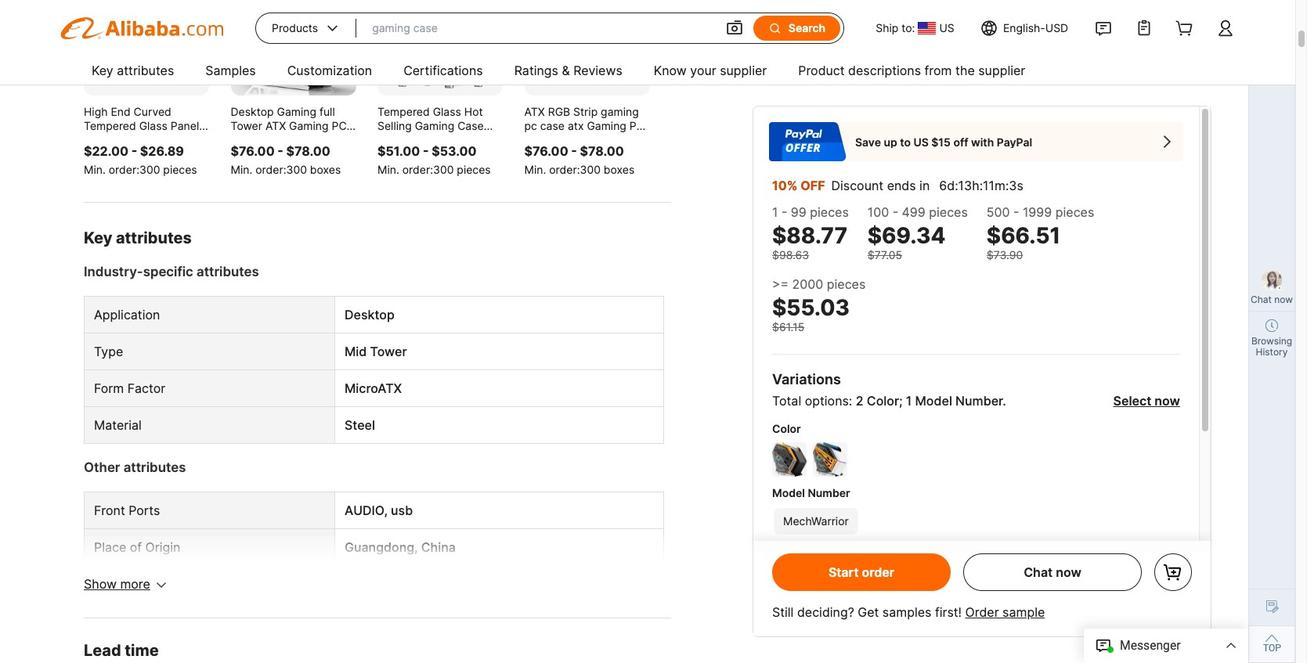 Task type: locate. For each thing, give the bounding box(es) containing it.
chat now button
[[963, 554, 1142, 591]]

mechwarrior
[[783, 515, 849, 528]]

2 vertical spatial now
[[1056, 565, 1082, 580]]

2000
[[792, 277, 824, 292]]

0 horizontal spatial us
[[914, 135, 929, 148]]

number up mechwarrior
[[808, 486, 850, 500]]

material
[[94, 417, 142, 433]]

number right ;
[[956, 393, 1003, 409]]

10% off discount ends in
[[772, 178, 930, 193]]

300 down $53.00
[[433, 163, 454, 176]]

model up mechwarrior
[[772, 486, 805, 500]]

1 horizontal spatial color
[[867, 393, 899, 409]]

0 vertical spatial atx
[[524, 105, 545, 118]]

chat now up browsing at right bottom
[[1251, 294, 1293, 305]]

select now
[[1114, 393, 1180, 409]]

browsing history
[[1252, 335, 1293, 358]]

0 vertical spatial now
[[1275, 294, 1293, 305]]

min.
[[84, 163, 106, 176], [231, 163, 252, 176], [378, 163, 399, 176], [524, 163, 546, 176]]

front
[[94, 503, 125, 519]]

4 min. from the left
[[524, 163, 546, 176]]

boxes inside atx rgb strip gaming pc case atx gaming pc computer gaming cases $76.00 - $78.00 min. order : 300 boxes
[[604, 163, 635, 176]]

s
[[1017, 178, 1024, 193]]

place
[[94, 540, 126, 555]]

color down total
[[772, 422, 801, 436]]

save
[[855, 135, 881, 148]]

us right to
[[914, 135, 929, 148]]

$51.00 - $53.00 min. order : 300 pieces
[[378, 143, 491, 176]]

pieces down $26.89
[[163, 163, 197, 176]]

300 down case
[[286, 163, 307, 176]]

color right 2
[[867, 393, 899, 409]]

chat now inside chat now button
[[1024, 565, 1082, 580]]

0 vertical spatial key attributes
[[92, 63, 174, 78]]

1 horizontal spatial desktop
[[345, 307, 395, 323]]

1 min. from the left
[[84, 163, 106, 176]]

0 vertical spatial model
[[915, 393, 952, 409]]

4 300 from the left
[[580, 163, 601, 176]]

deciding?
[[797, 605, 854, 620]]

desktop inside desktop gaming full tower atx gaming pc computer case $76.00 - $78.00 min. order : 300 boxes
[[231, 105, 274, 118]]

.
[[1003, 393, 1006, 409]]

1 vertical spatial 1
[[906, 393, 912, 409]]

0 horizontal spatial chat
[[1024, 565, 1053, 580]]

0 horizontal spatial model
[[772, 486, 805, 500]]

1 right ;
[[906, 393, 912, 409]]

pieces inside >= 2000 pieces $55.03 $61.15
[[827, 277, 866, 292]]

1 vertical spatial gaming
[[577, 133, 615, 146]]

2 min. from the left
[[231, 163, 252, 176]]

2 $78.00 from the left
[[580, 143, 624, 159]]

$22.00 - $26.89 min. order : 300 pieces
[[84, 143, 197, 176]]

pieces up "$88.77"
[[810, 204, 849, 220]]

atx up pc
[[524, 105, 545, 118]]

- for 1 - 99 pieces $88.77 $98.63
[[782, 204, 787, 220]]


[[768, 21, 782, 35]]

audio,
[[345, 503, 388, 519]]

us right to:
[[940, 21, 955, 34]]

gaming up cases
[[601, 105, 639, 118]]

atx up computer
[[265, 119, 286, 132]]

desktop gaming full tower atx gaming pc computer case $76.00 - $78.00 min. order : 300 boxes
[[231, 105, 347, 176]]

- right 500 at the right of the page
[[1014, 204, 1019, 220]]

chat now up sample
[[1024, 565, 1082, 580]]

: inside $22.00 - $26.89 min. order : 300 pieces
[[136, 163, 139, 176]]

1 horizontal spatial number
[[956, 393, 1003, 409]]

300 inside $51.00 - $53.00 min. order : 300 pieces
[[433, 163, 454, 176]]

type
[[94, 344, 123, 360]]


[[725, 19, 744, 38]]

pieces inside 500 - 1999 pieces $66.51 $73.90
[[1056, 204, 1095, 220]]

500 - 1999 pieces $66.51 $73.90
[[987, 204, 1095, 262]]

1 horizontal spatial now
[[1155, 393, 1180, 409]]

1 vertical spatial tower
[[370, 344, 407, 360]]

1 horizontal spatial boxes
[[604, 163, 635, 176]]

options:
[[805, 393, 852, 409]]

1 horizontal spatial $78.00
[[580, 143, 624, 159]]

1 horizontal spatial chat now
[[1251, 294, 1293, 305]]

us
[[940, 21, 955, 34], [914, 135, 929, 148]]

0 vertical spatial tower
[[231, 119, 262, 132]]

gaming
[[277, 105, 316, 118], [289, 119, 329, 132], [587, 119, 627, 132]]

- inside $22.00 - $26.89 min. order : 300 pieces
[[131, 143, 137, 159]]

pieces right "1999"
[[1056, 204, 1095, 220]]

1 boxes from the left
[[310, 163, 341, 176]]

in
[[920, 178, 930, 193]]

$26.89
[[140, 143, 184, 159]]

chat
[[1251, 294, 1272, 305], [1024, 565, 1053, 580]]

more
[[120, 577, 150, 592]]

0 horizontal spatial number
[[808, 486, 850, 500]]

time
[[125, 642, 159, 660]]

strip
[[573, 105, 598, 118]]

tower right mid
[[370, 344, 407, 360]]

1 $78.00 from the left
[[286, 143, 330, 159]]

products inside products 
[[272, 21, 318, 34]]

$78.00 inside desktop gaming full tower atx gaming pc computer case $76.00 - $78.00 min. order : 300 boxes
[[286, 143, 330, 159]]

total
[[772, 393, 801, 409]]

0 horizontal spatial boxes
[[310, 163, 341, 176]]

- left 99
[[782, 204, 787, 220]]

300 inside atx rgb strip gaming pc case atx gaming pc computer gaming cases $76.00 - $78.00 min. order : 300 boxes
[[580, 163, 601, 176]]

off
[[801, 178, 825, 193]]

ports
[[129, 503, 160, 519]]

case
[[540, 119, 565, 132]]

other attributes
[[84, 460, 186, 475]]

- for 100 - 499 pieces $69.34 $77.05
[[893, 204, 899, 220]]

pc
[[332, 119, 347, 132], [630, 119, 645, 132]]

arrow left image
[[93, 56, 106, 72]]

1999
[[1023, 204, 1052, 220]]

300 down atx on the top left of page
[[580, 163, 601, 176]]

1 horizontal spatial products
[[272, 21, 318, 34]]

11
[[983, 178, 995, 193]]

0 vertical spatial gaming
[[601, 105, 639, 118]]

1 vertical spatial chat
[[1024, 565, 1053, 580]]

0 horizontal spatial 1
[[772, 204, 778, 220]]

- right $51.00
[[423, 143, 429, 159]]

gaming inside atx rgb strip gaming pc case atx gaming pc computer gaming cases $76.00 - $78.00 min. order : 300 boxes
[[587, 119, 627, 132]]

2 boxes from the left
[[604, 163, 635, 176]]

chat up sample
[[1024, 565, 1053, 580]]

pc up cases
[[630, 119, 645, 132]]

pc down full
[[332, 119, 347, 132]]

sample
[[1003, 605, 1045, 620]]

case
[[285, 133, 312, 146]]

0 horizontal spatial supplier
[[720, 63, 767, 78]]

of
[[130, 540, 142, 555]]

$78.00
[[286, 143, 330, 159], [580, 143, 624, 159]]

chat inside chat now button
[[1024, 565, 1053, 580]]

supplier right the
[[979, 63, 1026, 78]]

2 : from the left
[[283, 163, 286, 176]]

tower up computer
[[231, 119, 262, 132]]

tower inside desktop gaming full tower atx gaming pc computer case $76.00 - $78.00 min. order : 300 boxes
[[231, 119, 262, 132]]

to
[[900, 135, 911, 148]]

0 horizontal spatial $78.00
[[286, 143, 330, 159]]

order inside desktop gaming full tower atx gaming pc computer case $76.00 - $78.00 min. order : 300 boxes
[[256, 163, 283, 176]]

1 vertical spatial color
[[772, 422, 801, 436]]

1 300 from the left
[[139, 163, 160, 176]]

1 horizontal spatial tower
[[370, 344, 407, 360]]

mid
[[345, 344, 367, 360]]

$76.00 left case
[[231, 143, 275, 159]]

$76.00 down case
[[524, 143, 568, 159]]

min. inside atx rgb strip gaming pc case atx gaming pc computer gaming cases $76.00 - $78.00 min. order : 300 boxes
[[524, 163, 546, 176]]

products for products status
[[94, 576, 147, 592]]

reviews
[[574, 63, 623, 78]]

0 vertical spatial products
[[272, 21, 318, 34]]

1 vertical spatial atx
[[265, 119, 286, 132]]

1 horizontal spatial $76.00
[[524, 143, 568, 159]]

1 pc from the left
[[332, 119, 347, 132]]

3 300 from the left
[[433, 163, 454, 176]]

1 - 99 pieces $88.77 $98.63
[[772, 204, 849, 262]]

membership benefits
[[772, 573, 920, 590]]

1 : from the left
[[136, 163, 139, 176]]

number
[[956, 393, 1003, 409], [808, 486, 850, 500]]

1 vertical spatial products
[[94, 576, 147, 592]]

boxes down cases
[[604, 163, 635, 176]]

0 horizontal spatial atx
[[265, 119, 286, 132]]

pc inside atx rgb strip gaming pc case atx gaming pc computer gaming cases $76.00 - $78.00 min. order : 300 boxes
[[630, 119, 645, 132]]

0 horizontal spatial products
[[94, 576, 147, 592]]

$78.00 down atx on the top left of page
[[580, 143, 624, 159]]

1 horizontal spatial us
[[940, 21, 955, 34]]

from
[[925, 63, 952, 78]]

order inside button
[[862, 565, 895, 580]]

0 vertical spatial desktop
[[231, 105, 274, 118]]

- down atx on the top left of page
[[571, 143, 577, 159]]

1 vertical spatial chat now
[[1024, 565, 1082, 580]]

desktop up computer
[[231, 105, 274, 118]]

0 horizontal spatial tower
[[231, 119, 262, 132]]

gaming down atx on the top left of page
[[577, 133, 615, 146]]

chat up browsing at right bottom
[[1251, 294, 1272, 305]]

key
[[92, 63, 113, 78], [84, 229, 112, 248]]

0 horizontal spatial pc
[[332, 119, 347, 132]]

300 down $26.89
[[139, 163, 160, 176]]

2 300 from the left
[[286, 163, 307, 176]]

 search
[[768, 21, 826, 35]]

history
[[1256, 346, 1288, 358]]

0 horizontal spatial color
[[772, 422, 801, 436]]

2 supplier from the left
[[979, 63, 1026, 78]]

1 horizontal spatial supplier
[[979, 63, 1026, 78]]

gaming
[[601, 105, 639, 118], [577, 133, 615, 146]]

1 vertical spatial desktop
[[345, 307, 395, 323]]

1 $76.00 from the left
[[231, 143, 275, 159]]

- inside $51.00 - $53.00 min. order : 300 pieces
[[423, 143, 429, 159]]

order inside $22.00 - $26.89 min. order : 300 pieces
[[109, 163, 136, 176]]

samples link
[[205, 56, 256, 88]]

h:
[[972, 178, 983, 193]]

pieces
[[163, 163, 197, 176], [457, 163, 491, 176], [810, 204, 849, 220], [929, 204, 968, 220], [1056, 204, 1095, 220], [827, 277, 866, 292]]

pieces down $53.00
[[457, 163, 491, 176]]

$77.05
[[868, 248, 902, 262]]

: inside $51.00 - $53.00 min. order : 300 pieces
[[430, 163, 433, 176]]

pieces inside 100 - 499 pieces $69.34 $77.05
[[929, 204, 968, 220]]

- right 100
[[893, 204, 899, 220]]

up
[[884, 135, 897, 148]]

model number
[[772, 486, 850, 500]]

pieces inside $51.00 - $53.00 min. order : 300 pieces
[[457, 163, 491, 176]]

2
[[856, 393, 864, 409]]

tower
[[231, 119, 262, 132], [370, 344, 407, 360]]

- left $26.89
[[131, 143, 137, 159]]

order
[[965, 605, 999, 620]]

1 vertical spatial number
[[808, 486, 850, 500]]

know
[[654, 63, 687, 78]]

now
[[1275, 294, 1293, 305], [1155, 393, 1180, 409], [1056, 565, 1082, 580]]

1 horizontal spatial 1
[[906, 393, 912, 409]]

- inside 100 - 499 pieces $69.34 $77.05
[[893, 204, 899, 220]]

select now link
[[1114, 393, 1180, 409]]

browsing
[[1252, 335, 1293, 347]]

desktop for desktop
[[345, 307, 395, 323]]

attributes
[[117, 63, 174, 78], [116, 229, 192, 248], [197, 264, 259, 280], [123, 460, 186, 475]]

0 horizontal spatial desktop
[[231, 105, 274, 118]]

ratings & reviews
[[514, 63, 623, 78]]

desktop up mid tower
[[345, 307, 395, 323]]

model right ;
[[915, 393, 952, 409]]

$76.00 inside atx rgb strip gaming pc case atx gaming pc computer gaming cases $76.00 - $78.00 min. order : 300 boxes
[[524, 143, 568, 159]]

1 vertical spatial us
[[914, 135, 929, 148]]

3 : from the left
[[430, 163, 433, 176]]

$88.77
[[772, 222, 848, 249]]

full
[[320, 105, 335, 118]]

start order button
[[772, 554, 951, 591]]

- inside the 1 - 99 pieces $88.77 $98.63
[[782, 204, 787, 220]]

- left case
[[278, 143, 283, 159]]

1 horizontal spatial atx
[[524, 105, 545, 118]]

3 min. from the left
[[378, 163, 399, 176]]

2 pc from the left
[[630, 119, 645, 132]]

4 : from the left
[[577, 163, 580, 176]]

300 inside $22.00 - $26.89 min. order : 300 pieces
[[139, 163, 160, 176]]

pieces right 2000
[[827, 277, 866, 292]]

get
[[858, 605, 879, 620]]

min. inside $51.00 - $53.00 min. order : 300 pieces
[[378, 163, 399, 176]]

order inside $51.00 - $53.00 min. order : 300 pieces
[[402, 163, 430, 176]]

d:
[[947, 178, 958, 193]]

$78.00 down full
[[286, 143, 330, 159]]

0 horizontal spatial now
[[1056, 565, 1082, 580]]

1
[[772, 204, 778, 220], [906, 393, 912, 409]]

0 horizontal spatial chat now
[[1024, 565, 1082, 580]]

cases
[[618, 133, 649, 146]]

products
[[272, 21, 318, 34], [94, 576, 147, 592]]

- for $22.00 - $26.89 min. order : 300 pieces
[[131, 143, 137, 159]]

front ports
[[94, 503, 160, 519]]

details
[[840, 625, 886, 642]]

supplier right the your
[[720, 63, 767, 78]]

gaming case text field
[[372, 14, 710, 42]]

1 left 99
[[772, 204, 778, 220]]

13
[[958, 178, 972, 193]]

pieces down d:
[[929, 204, 968, 220]]

products for products 
[[272, 21, 318, 34]]

certifications
[[404, 63, 483, 78]]

2 $76.00 from the left
[[524, 143, 568, 159]]

1 vertical spatial key
[[84, 229, 112, 248]]

0 vertical spatial 1
[[772, 204, 778, 220]]

1 horizontal spatial pc
[[630, 119, 645, 132]]

- inside 500 - 1999 pieces $66.51 $73.90
[[1014, 204, 1019, 220]]

0 horizontal spatial $76.00
[[231, 143, 275, 159]]

1 horizontal spatial chat
[[1251, 294, 1272, 305]]

1 vertical spatial model
[[772, 486, 805, 500]]

order
[[109, 163, 136, 176], [256, 163, 283, 176], [402, 163, 430, 176], [549, 163, 577, 176], [862, 565, 895, 580]]

boxes down case
[[310, 163, 341, 176]]



Task type: describe. For each thing, give the bounding box(es) containing it.
>=
[[772, 277, 789, 292]]

desktop for desktop gaming full tower atx gaming pc computer case $76.00 - $78.00 min. order : 300 boxes
[[231, 105, 274, 118]]

computer
[[524, 133, 574, 146]]

audio, usb
[[345, 503, 413, 519]]

arrow down image
[[157, 579, 166, 593]]

variations
[[772, 371, 841, 388]]

6 d: 13 h: 11 m: 4 s
[[939, 178, 1024, 193]]

ship to:
[[876, 21, 915, 34]]

key attributes link
[[92, 56, 174, 88]]

start
[[829, 565, 859, 580]]

supplier inside "link"
[[979, 63, 1026, 78]]

save up to us $15 off with paypal
[[855, 135, 1033, 148]]

your
[[690, 63, 717, 78]]

status
[[150, 576, 188, 592]]

usd
[[1046, 21, 1069, 34]]

min. inside $22.00 - $26.89 min. order : 300 pieces
[[84, 163, 106, 176]]

descriptions
[[848, 63, 921, 78]]

pc inside desktop gaming full tower atx gaming pc computer case $76.00 - $78.00 min. order : 300 boxes
[[332, 119, 347, 132]]

still deciding? get samples first! order sample
[[772, 605, 1045, 620]]

100 - 499 pieces $69.34 $77.05
[[868, 204, 968, 262]]

lead
[[84, 642, 121, 660]]

- inside atx rgb strip gaming pc case atx gaming pc computer gaming cases $76.00 - $78.00 min. order : 300 boxes
[[571, 143, 577, 159]]

: inside desktop gaming full tower atx gaming pc computer case $76.00 - $78.00 min. order : 300 boxes
[[283, 163, 286, 176]]

search
[[789, 21, 826, 34]]

0 vertical spatial number
[[956, 393, 1003, 409]]

- for $51.00 - $53.00 min. order : 300 pieces
[[423, 143, 429, 159]]

usb
[[391, 503, 413, 519]]

1 inside the 1 - 99 pieces $88.77 $98.63
[[772, 204, 778, 220]]

samples
[[205, 63, 256, 78]]

$98.63
[[772, 248, 809, 262]]

$15
[[932, 135, 951, 148]]

$66.51
[[987, 222, 1061, 249]]

- for 500 - 1999 pieces $66.51 $73.90
[[1014, 204, 1019, 220]]

$51.00
[[378, 143, 420, 159]]

0 vertical spatial key
[[92, 63, 113, 78]]

4
[[1009, 178, 1017, 193]]

pieces inside $22.00 - $26.89 min. order : 300 pieces
[[163, 163, 197, 176]]

place of origin
[[94, 540, 180, 555]]

origin
[[145, 540, 180, 555]]

1 horizontal spatial model
[[915, 393, 952, 409]]

0 vertical spatial us
[[940, 21, 955, 34]]

attributes right specific
[[197, 264, 259, 280]]

mid tower
[[345, 344, 407, 360]]

product
[[798, 63, 845, 78]]

$22.00
[[84, 143, 128, 159]]

show more
[[84, 577, 150, 592]]

know your supplier
[[654, 63, 767, 78]]

samples
[[883, 605, 932, 620]]

attributes right the arrow left icon
[[117, 63, 174, 78]]

atx
[[568, 119, 584, 132]]

pc
[[524, 119, 537, 132]]

order inside atx rgb strip gaming pc case atx gaming pc computer gaming cases $76.00 - $78.00 min. order : 300 boxes
[[549, 163, 577, 176]]

with
[[971, 135, 994, 148]]

- inside desktop gaming full tower atx gaming pc computer case $76.00 - $78.00 min. order : 300 boxes
[[278, 143, 283, 159]]

$55.03
[[772, 295, 850, 321]]

industry-specific attributes
[[84, 264, 259, 280]]

: inside atx rgb strip gaming pc case atx gaming pc computer gaming cases $76.00 - $78.00 min. order : 300 boxes
[[577, 163, 580, 176]]

1 vertical spatial key attributes
[[84, 229, 192, 248]]

attributes up specific
[[116, 229, 192, 248]]

>= 2000 pieces $55.03 $61.15
[[772, 277, 866, 334]]

m:
[[995, 178, 1009, 193]]

to:
[[902, 21, 915, 34]]

rgb
[[548, 105, 570, 118]]

0 vertical spatial chat
[[1251, 294, 1272, 305]]

total options: 2 color ; 1 model number .
[[772, 393, 1006, 409]]

products status
[[94, 576, 188, 592]]

boxes inside desktop gaming full tower atx gaming pc computer case $76.00 - $78.00 min. order : 300 boxes
[[310, 163, 341, 176]]

$69.34
[[868, 222, 946, 249]]

china
[[421, 540, 456, 555]]

product descriptions from the supplier
[[798, 63, 1026, 78]]

0 vertical spatial chat now
[[1251, 294, 1293, 305]]

;
[[899, 393, 903, 409]]

guangdong,
[[345, 540, 418, 555]]

arrow right image
[[1162, 134, 1174, 150]]

guangdong, china
[[345, 540, 456, 555]]

other
[[84, 460, 120, 475]]

industry-
[[84, 264, 143, 280]]

now inside chat now button
[[1056, 565, 1082, 580]]

pieces inside the 1 - 99 pieces $88.77 $98.63
[[810, 204, 849, 220]]

english-usd
[[1003, 21, 1069, 34]]

ratings
[[514, 63, 559, 78]]

customization
[[287, 63, 372, 78]]

$78.00 inside atx rgb strip gaming pc case atx gaming pc computer gaming cases $76.00 - $78.00 min. order : 300 boxes
[[580, 143, 624, 159]]

purchase
[[772, 625, 836, 642]]

atx inside atx rgb strip gaming pc case atx gaming pc computer gaming cases $76.00 - $78.00 min. order : 300 boxes
[[524, 105, 545, 118]]

benefits
[[862, 573, 920, 590]]

300 inside desktop gaming full tower atx gaming pc computer case $76.00 - $78.00 min. order : 300 boxes
[[286, 163, 307, 176]]

off
[[954, 135, 969, 148]]


[[324, 20, 341, 36]]

attributes up the ports
[[123, 460, 186, 475]]

1 supplier from the left
[[720, 63, 767, 78]]

499
[[902, 204, 926, 220]]

$76.00 inside desktop gaming full tower atx gaming pc computer case $76.00 - $78.00 min. order : 300 boxes
[[231, 143, 275, 159]]

english-
[[1003, 21, 1046, 34]]

order sample link
[[965, 605, 1045, 620]]

1 vertical spatial now
[[1155, 393, 1180, 409]]

2 horizontal spatial now
[[1275, 294, 1293, 305]]

application
[[94, 307, 160, 323]]

atx inside desktop gaming full tower atx gaming pc computer case $76.00 - $78.00 min. order : 300 boxes
[[265, 119, 286, 132]]

100
[[868, 204, 889, 220]]

0 vertical spatial color
[[867, 393, 899, 409]]

the
[[956, 63, 975, 78]]

product descriptions from the supplier link
[[798, 56, 1026, 88]]

show more link
[[84, 576, 150, 593]]

paypal
[[997, 135, 1033, 148]]

factor
[[127, 381, 165, 396]]

min. inside desktop gaming full tower atx gaming pc computer case $76.00 - $78.00 min. order : 300 boxes
[[231, 163, 252, 176]]

arrow right image
[[649, 56, 662, 72]]

6
[[939, 178, 947, 193]]



Task type: vqa. For each thing, say whether or not it's contained in the screenshot.
shoes associated with shoes women
no



